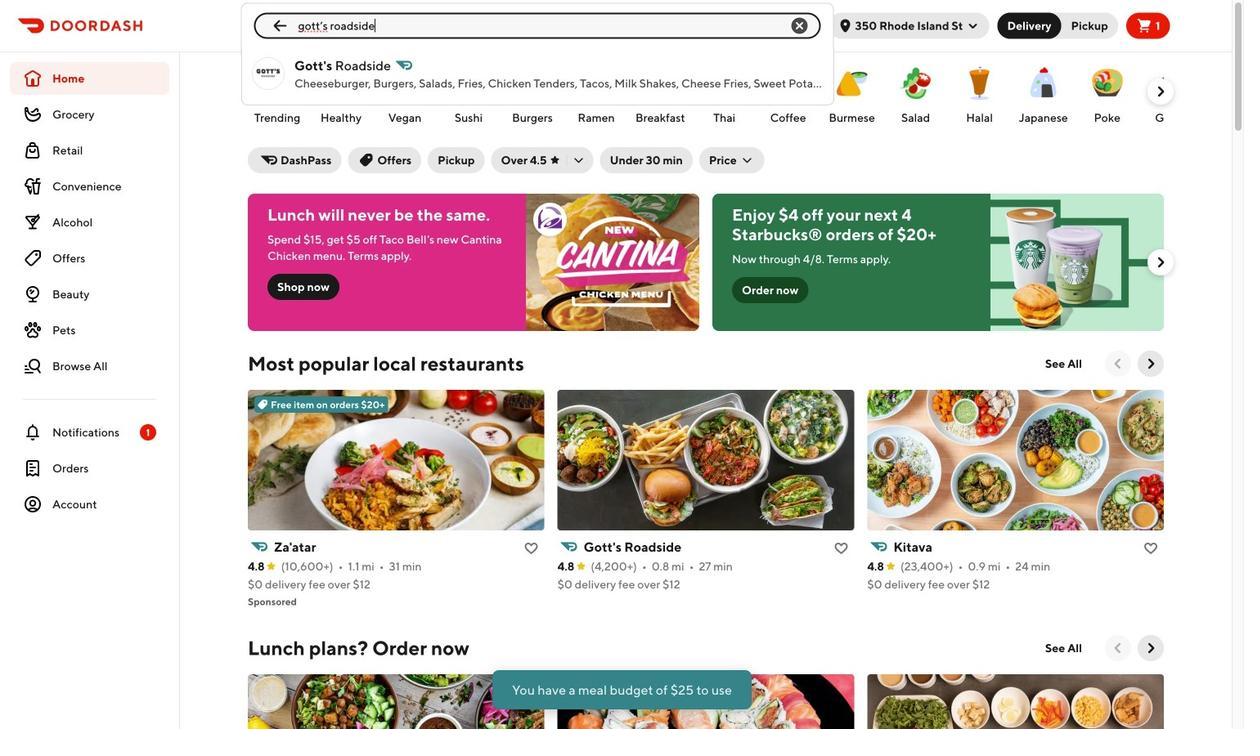 Task type: vqa. For each thing, say whether or not it's contained in the screenshot.
get within the Your cart is empty Add items to get started
no



Task type: locate. For each thing, give the bounding box(es) containing it.
previous button of carousel image
[[1110, 356, 1126, 372]]

previous button of carousel image
[[1110, 640, 1126, 657]]

return from search image
[[270, 16, 290, 36]]

1 vertical spatial next button of carousel image
[[1153, 254, 1169, 271]]

next button of carousel image
[[1153, 83, 1169, 100], [1153, 254, 1169, 271], [1143, 640, 1159, 657]]

next button of carousel image
[[1143, 356, 1159, 372]]

Store search: begin typing to search for stores available on DoorDash text field
[[298, 18, 777, 34]]

None button
[[998, 13, 1061, 39], [1052, 13, 1118, 39], [998, 13, 1061, 39], [1052, 13, 1118, 39]]



Task type: describe. For each thing, give the bounding box(es) containing it.
0 vertical spatial next button of carousel image
[[1153, 83, 1169, 100]]

2 vertical spatial next button of carousel image
[[1143, 640, 1159, 657]]

toggle order method (delivery or pickup) option group
[[998, 13, 1118, 39]]

clear search input image
[[790, 16, 809, 36]]



